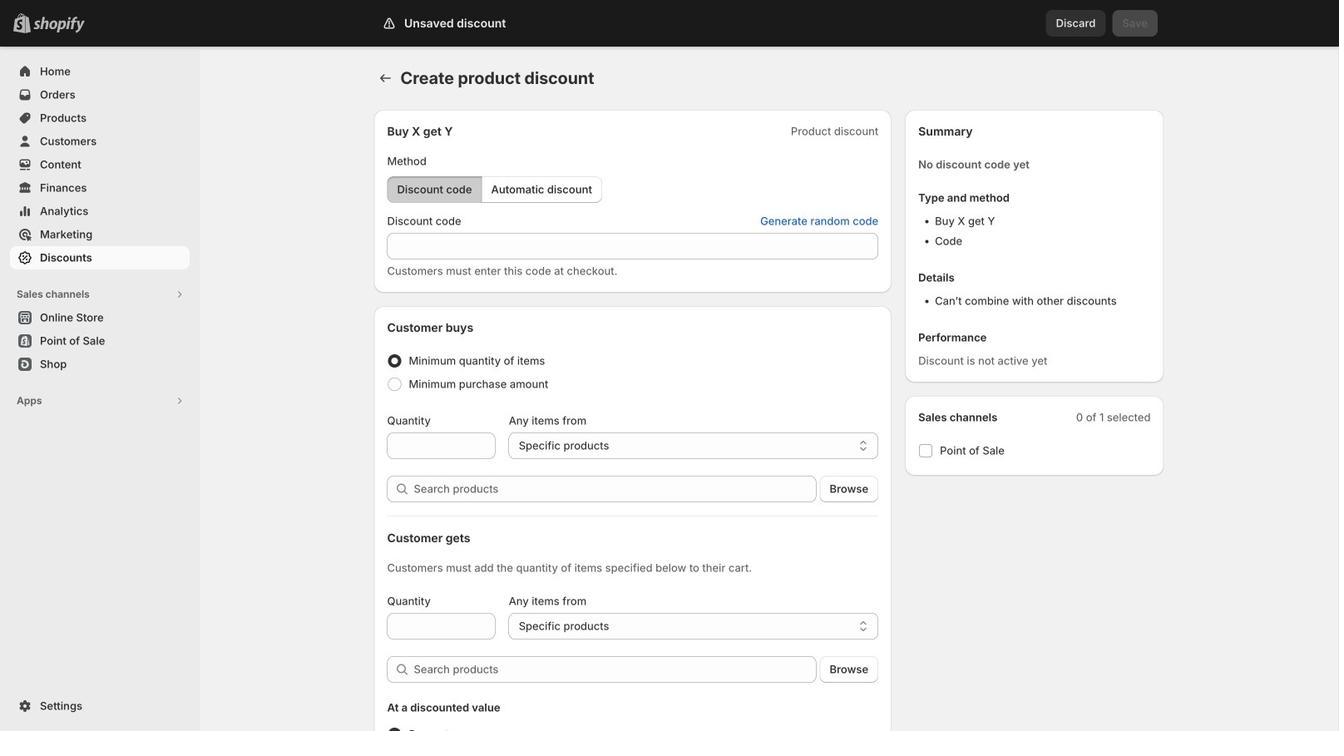 Task type: locate. For each thing, give the bounding box(es) containing it.
shopify image
[[33, 16, 85, 33]]

None text field
[[387, 433, 496, 459]]

None text field
[[387, 233, 879, 260], [387, 613, 496, 640], [387, 233, 879, 260], [387, 613, 496, 640]]



Task type: describe. For each thing, give the bounding box(es) containing it.
Search products text field
[[414, 476, 817, 502]]

Search products text field
[[414, 656, 817, 683]]



Task type: vqa. For each thing, say whether or not it's contained in the screenshot.
text box
yes



